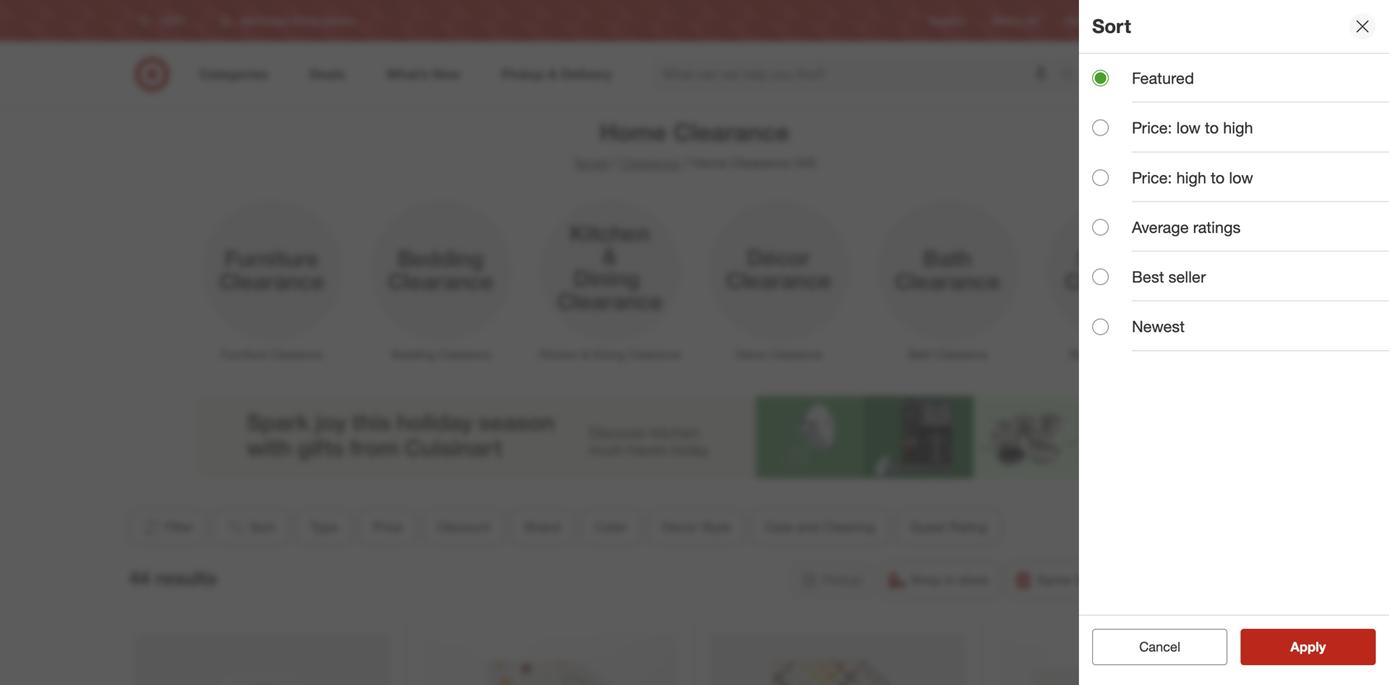 Task type: vqa. For each thing, say whether or not it's contained in the screenshot.
Sort button
yes



Task type: describe. For each thing, give the bounding box(es) containing it.
price: high to low
[[1132, 168, 1253, 187]]

filter
[[165, 519, 194, 536]]

color button
[[581, 509, 641, 546]]

brand button
[[511, 509, 575, 546]]

furniture clearance
[[221, 347, 323, 362]]

bedding clearance link
[[357, 194, 526, 363]]

target circle
[[1131, 14, 1187, 27]]

delivery
[[1101, 572, 1149, 588]]

circle
[[1161, 14, 1187, 27]]

best seller
[[1132, 268, 1206, 287]]

furniture
[[221, 347, 267, 362]]

average ratings
[[1132, 218, 1241, 237]]

bath clearance
[[908, 347, 988, 362]]

sort inside dialog
[[1092, 15, 1131, 38]]

bedding
[[391, 347, 435, 362]]

0 horizontal spatial low
[[1177, 118, 1201, 137]]

ratings
[[1193, 218, 1241, 237]]

average
[[1132, 218, 1189, 237]]

kitchen
[[539, 347, 579, 362]]

storage
[[1069, 347, 1109, 362]]

clearance for home
[[673, 117, 790, 147]]

discount
[[438, 519, 490, 536]]

target link
[[573, 155, 609, 171]]

1 horizontal spatial home
[[691, 155, 727, 171]]

pickup button
[[792, 562, 873, 599]]

same day delivery button
[[1007, 562, 1160, 599]]

clearance for bedding
[[438, 347, 491, 362]]

What can we help you find? suggestions appear below search field
[[652, 56, 1064, 93]]

results
[[155, 567, 217, 590]]

sort button
[[213, 509, 289, 546]]

rating
[[949, 519, 987, 536]]

1 horizontal spatial low
[[1229, 168, 1253, 187]]

seller
[[1169, 268, 1206, 287]]

and
[[797, 519, 820, 536]]

apply button
[[1241, 629, 1376, 666]]

registry
[[929, 14, 965, 27]]

shop in store
[[910, 572, 989, 588]]

registry link
[[929, 14, 965, 28]]

decor style
[[662, 519, 731, 536]]

type button
[[296, 509, 352, 546]]

in
[[945, 572, 956, 588]]

to for high
[[1205, 118, 1219, 137]]

price: for price: high to low
[[1132, 168, 1172, 187]]

weekly
[[992, 14, 1024, 27]]

style
[[702, 519, 731, 536]]

price: low to high
[[1132, 118, 1253, 137]]

bath
[[908, 347, 932, 362]]

44
[[129, 567, 150, 590]]

guest
[[910, 519, 946, 536]]

shop
[[910, 572, 942, 588]]

brand
[[525, 519, 560, 536]]

1 / from the left
[[613, 155, 617, 171]]

kitchen & dining clearance link
[[526, 194, 695, 363]]

price
[[373, 519, 403, 536]]



Task type: locate. For each thing, give the bounding box(es) containing it.
ad
[[1026, 14, 1039, 27]]

to for low
[[1211, 168, 1225, 187]]

clearance inside storage clearance link
[[1113, 347, 1165, 362]]

to
[[1205, 118, 1219, 137], [1211, 168, 1225, 187]]

20ct thanksgiving plaid snack plate - spritz™ image
[[135, 635, 390, 686], [135, 635, 390, 686]]

1 vertical spatial to
[[1211, 168, 1225, 187]]

storage clearance link
[[1033, 194, 1202, 363]]

apply
[[1291, 639, 1326, 655]]

care and cleaning
[[766, 519, 875, 536]]

cleaning
[[823, 519, 875, 536]]

2 price: from the top
[[1132, 168, 1172, 187]]

store
[[959, 572, 989, 588]]

1 vertical spatial home
[[691, 155, 727, 171]]

1 vertical spatial sort
[[250, 519, 275, 536]]

target
[[1131, 14, 1158, 27], [573, 155, 609, 171]]

search button
[[1053, 56, 1092, 96]]

20ct thanksgiving turkey lunch napkin - spritz™ image
[[999, 635, 1254, 686], [999, 635, 1254, 686]]

clearance inside "furniture clearance" link
[[271, 347, 323, 362]]

redcard link
[[1065, 14, 1105, 28]]

care and cleaning button
[[751, 509, 889, 546]]

clearance
[[673, 117, 790, 147], [620, 155, 680, 171], [731, 155, 790, 171], [271, 347, 323, 362], [438, 347, 491, 362], [629, 347, 681, 362], [770, 347, 823, 362], [936, 347, 988, 362], [1113, 347, 1165, 362]]

0 vertical spatial low
[[1177, 118, 1201, 137]]

cancel
[[1139, 639, 1181, 655]]

price:
[[1132, 118, 1172, 137], [1132, 168, 1172, 187]]

sort dialog
[[1079, 0, 1389, 686]]

None radio
[[1092, 120, 1109, 136], [1092, 169, 1109, 186], [1092, 219, 1109, 236], [1092, 269, 1109, 285], [1092, 120, 1109, 136], [1092, 169, 1109, 186], [1092, 219, 1109, 236], [1092, 269, 1109, 285]]

1 vertical spatial target
[[573, 155, 609, 171]]

care
[[766, 519, 794, 536]]

clearance inside kitchen & dining clearance link
[[629, 347, 681, 362]]

home up clearance link
[[600, 117, 667, 147]]

20ct thanksgiving leaves pattern guest towel - spritz™ image
[[423, 635, 678, 686], [423, 635, 678, 686]]

day
[[1075, 572, 1098, 588]]

clearance for furniture
[[271, 347, 323, 362]]

0 horizontal spatial home
[[600, 117, 667, 147]]

clearance inside décor clearance link
[[770, 347, 823, 362]]

pickup
[[822, 572, 862, 588]]

filter button
[[129, 509, 206, 546]]

/ right clearance link
[[684, 155, 688, 171]]

decor style button
[[648, 509, 745, 546]]

(44)
[[794, 155, 816, 171]]

1 horizontal spatial high
[[1223, 118, 1253, 137]]

1 price: from the top
[[1132, 118, 1172, 137]]

search
[[1053, 68, 1092, 84]]

weekly ad link
[[992, 14, 1039, 28]]

0 horizontal spatial sort
[[250, 519, 275, 536]]

target inside the home clearance target / clearance / home clearance (44)
[[573, 155, 609, 171]]

0 vertical spatial price:
[[1132, 118, 1172, 137]]

0 horizontal spatial /
[[613, 155, 617, 171]]

20ct thanksgiving plaid guest towel - spritz™ image
[[711, 635, 965, 686], [711, 635, 965, 686]]

clearance link
[[620, 155, 680, 171]]

0 horizontal spatial high
[[1177, 168, 1207, 187]]

sort left type
[[250, 519, 275, 536]]

1 horizontal spatial /
[[684, 155, 688, 171]]

decor
[[662, 519, 698, 536]]

1 vertical spatial high
[[1177, 168, 1207, 187]]

price button
[[359, 509, 417, 546]]

dining
[[593, 347, 625, 362]]

low up ratings
[[1229, 168, 1253, 187]]

1 vertical spatial price:
[[1132, 168, 1172, 187]]

home
[[600, 117, 667, 147], [691, 155, 727, 171]]

high up price: high to low
[[1223, 118, 1253, 137]]

target left clearance link
[[573, 155, 609, 171]]

1 horizontal spatial target
[[1131, 14, 1158, 27]]

2 / from the left
[[684, 155, 688, 171]]

cancel button
[[1092, 629, 1228, 666]]

discount button
[[424, 509, 504, 546]]

advertisement region
[[198, 396, 1191, 479]]

clearance for décor
[[770, 347, 823, 362]]

kitchen & dining clearance
[[539, 347, 681, 362]]

None radio
[[1092, 70, 1109, 86], [1092, 319, 1109, 335], [1092, 70, 1109, 86], [1092, 319, 1109, 335]]

weekly ad
[[992, 14, 1039, 27]]

0 vertical spatial sort
[[1092, 15, 1131, 38]]

sort inside button
[[250, 519, 275, 536]]

clearance for bath
[[936, 347, 988, 362]]

high
[[1223, 118, 1253, 137], [1177, 168, 1207, 187]]

shop in store button
[[880, 562, 1000, 599]]

same
[[1037, 572, 1071, 588]]

same day delivery
[[1037, 572, 1149, 588]]

clearance inside bedding clearance link
[[438, 347, 491, 362]]

0 horizontal spatial target
[[573, 155, 609, 171]]

price: for price: low to high
[[1132, 118, 1172, 137]]

to up ratings
[[1211, 168, 1225, 187]]

price: up "average"
[[1132, 168, 1172, 187]]

newest
[[1132, 317, 1185, 336]]

target left "circle"
[[1131, 14, 1158, 27]]

sort left target circle
[[1092, 15, 1131, 38]]

0 vertical spatial home
[[600, 117, 667, 147]]

1 horizontal spatial sort
[[1092, 15, 1131, 38]]

bath clearance link
[[864, 194, 1033, 363]]

décor
[[736, 347, 767, 362]]

storage clearance
[[1069, 347, 1165, 362]]

guest rating
[[910, 519, 987, 536]]

sort
[[1092, 15, 1131, 38], [250, 519, 275, 536]]

home clearance target / clearance / home clearance (44)
[[573, 117, 816, 171]]

high down price: low to high
[[1177, 168, 1207, 187]]

to up price: high to low
[[1205, 118, 1219, 137]]

0 vertical spatial high
[[1223, 118, 1253, 137]]

price: down featured
[[1132, 118, 1172, 137]]

low up price: high to low
[[1177, 118, 1201, 137]]

color
[[595, 519, 627, 536]]

best
[[1132, 268, 1164, 287]]

home right clearance link
[[691, 155, 727, 171]]

clearance inside bath clearance link
[[936, 347, 988, 362]]

furniture clearance link
[[188, 194, 357, 363]]

type
[[310, 519, 338, 536]]

bedding clearance
[[391, 347, 491, 362]]

0 vertical spatial to
[[1205, 118, 1219, 137]]

/
[[613, 155, 617, 171], [684, 155, 688, 171]]

/ right the target link
[[613, 155, 617, 171]]

clearance for storage
[[1113, 347, 1165, 362]]

44 results
[[129, 567, 217, 590]]

featured
[[1132, 69, 1194, 88]]

décor clearance
[[736, 347, 823, 362]]

0 vertical spatial target
[[1131, 14, 1158, 27]]

low
[[1177, 118, 1201, 137], [1229, 168, 1253, 187]]

guest rating button
[[896, 509, 1001, 546]]

redcard
[[1065, 14, 1105, 27]]

1 vertical spatial low
[[1229, 168, 1253, 187]]

décor clearance link
[[695, 194, 864, 363]]

&
[[582, 347, 589, 362]]



